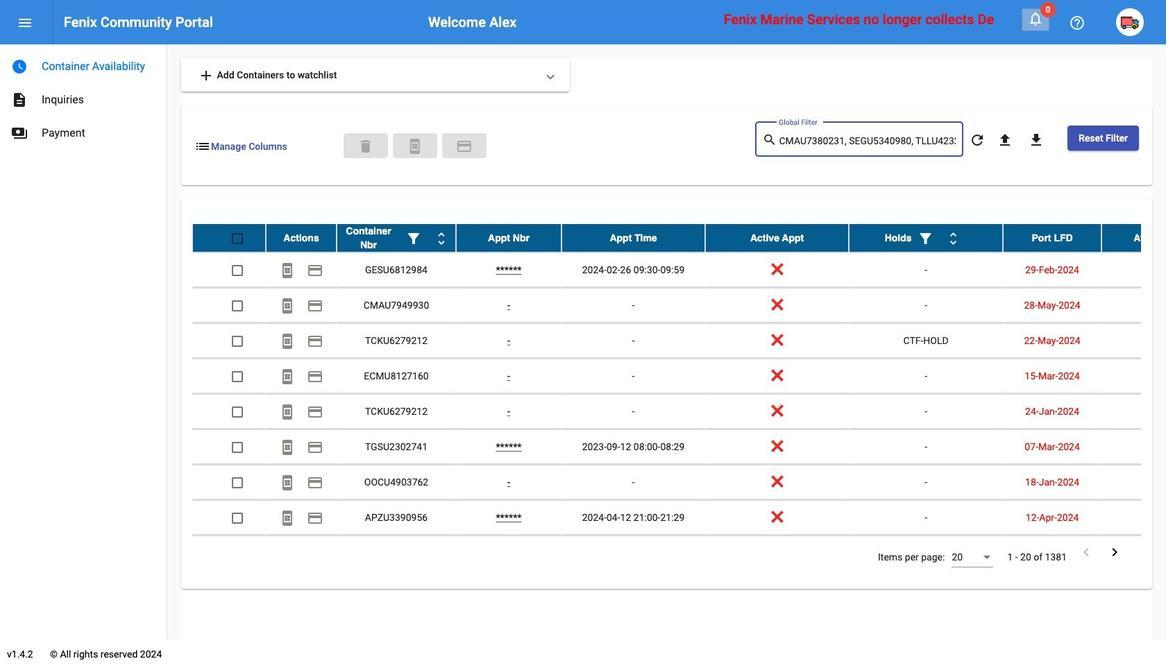 Task type: describe. For each thing, give the bounding box(es) containing it.
9 row from the top
[[192, 500, 1166, 536]]

7 column header from the left
[[1003, 224, 1102, 252]]

5 row from the top
[[192, 359, 1166, 394]]

1 row from the top
[[192, 224, 1166, 253]]

Global Watchlist Filter field
[[779, 136, 956, 147]]

8 row from the top
[[192, 465, 1166, 500]]

2 column header from the left
[[337, 224, 456, 252]]

4 column header from the left
[[561, 224, 705, 252]]

1 column header from the left
[[266, 224, 337, 252]]

2 row from the top
[[192, 253, 1166, 288]]

3 column header from the left
[[456, 224, 561, 252]]

6 row from the top
[[192, 394, 1166, 430]]

8 column header from the left
[[1102, 224, 1166, 252]]



Task type: locate. For each thing, give the bounding box(es) containing it.
5 column header from the left
[[705, 224, 849, 252]]

6 column header from the left
[[849, 224, 1003, 252]]

no color image
[[1027, 10, 1044, 27], [17, 15, 33, 31], [11, 58, 28, 75], [11, 92, 28, 108], [969, 132, 986, 149], [1028, 132, 1045, 149], [194, 138, 211, 155], [407, 138, 423, 155], [456, 138, 472, 155], [945, 231, 962, 247], [279, 263, 296, 279], [279, 298, 296, 315], [307, 298, 323, 315], [279, 333, 296, 350], [279, 369, 296, 385], [279, 475, 296, 492], [307, 475, 323, 492], [1106, 544, 1123, 561]]

no color image
[[1069, 15, 1086, 31], [198, 68, 214, 84], [11, 125, 28, 142], [762, 132, 779, 148], [997, 132, 1013, 149], [405, 231, 422, 247], [433, 231, 450, 247], [917, 231, 934, 247], [307, 263, 323, 279], [307, 333, 323, 350], [307, 369, 323, 385], [279, 404, 296, 421], [307, 404, 323, 421], [279, 440, 296, 456], [307, 440, 323, 456], [279, 510, 296, 527], [307, 510, 323, 527], [1078, 544, 1095, 561]]

row
[[192, 224, 1166, 253], [192, 253, 1166, 288], [192, 288, 1166, 323], [192, 323, 1166, 359], [192, 359, 1166, 394], [192, 394, 1166, 430], [192, 430, 1166, 465], [192, 465, 1166, 500], [192, 500, 1166, 536], [192, 536, 1166, 571]]

grid
[[192, 224, 1166, 571]]

column header
[[266, 224, 337, 252], [337, 224, 456, 252], [456, 224, 561, 252], [561, 224, 705, 252], [705, 224, 849, 252], [849, 224, 1003, 252], [1003, 224, 1102, 252], [1102, 224, 1166, 252]]

7 row from the top
[[192, 430, 1166, 465]]

10 row from the top
[[192, 536, 1166, 571]]

navigation
[[0, 44, 167, 150]]

cell
[[1102, 253, 1166, 287], [1102, 288, 1166, 323], [1102, 323, 1166, 358], [1102, 359, 1166, 394], [1102, 394, 1166, 429], [1102, 430, 1166, 464], [1102, 465, 1166, 500], [1102, 500, 1166, 535], [192, 536, 266, 571], [266, 536, 337, 571], [337, 536, 456, 571], [456, 536, 561, 571], [561, 536, 705, 571], [705, 536, 849, 571], [849, 536, 1003, 571], [1003, 536, 1102, 571], [1102, 536, 1166, 571]]

delete image
[[357, 138, 374, 155]]

3 row from the top
[[192, 288, 1166, 323]]

4 row from the top
[[192, 323, 1166, 359]]



Task type: vqa. For each thing, say whether or not it's contained in the screenshot.
Payment/Receipt Info filter_alt at the right top
no



